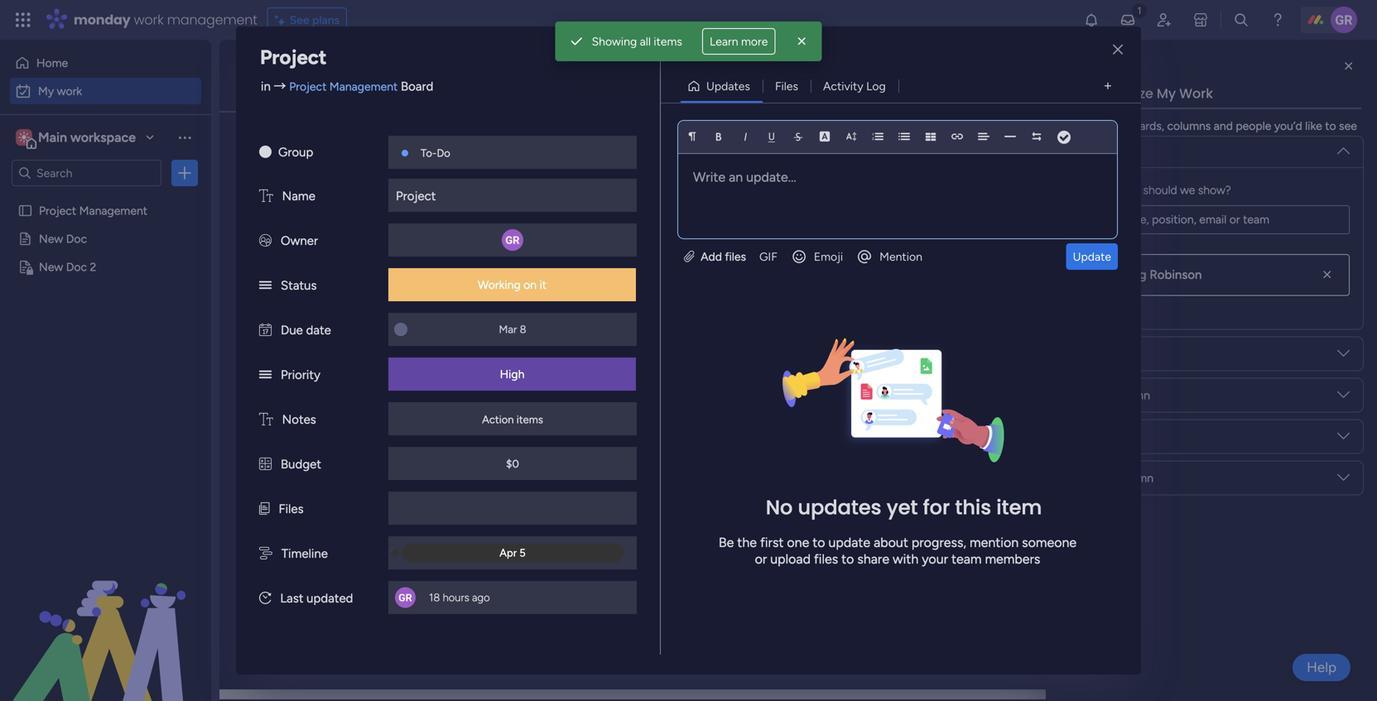 Task type: vqa. For each thing, say whether or not it's contained in the screenshot.
the right Group
yes



Task type: locate. For each thing, give the bounding box(es) containing it.
item up mention
[[997, 494, 1043, 522]]

format image
[[687, 131, 698, 143]]

greg
[[1119, 268, 1147, 283]]

priority inside no updates yet for this item dialog
[[281, 368, 321, 383]]

main workspace
[[38, 130, 136, 145]]

management up filter dashboard by text search box
[[330, 80, 398, 94]]

item right dapulse date column "image"
[[296, 328, 320, 342]]

2 public board image from the top
[[17, 231, 33, 247]]

0 vertical spatial new item
[[269, 328, 320, 342]]

0 horizontal spatial people
[[1035, 264, 1071, 278]]

customize inside button
[[620, 137, 676, 151]]

customize up boards,
[[1084, 84, 1154, 103]]

new item
[[251, 137, 301, 151]]

0 vertical spatial project management
[[39, 204, 148, 218]]

learn more
[[710, 34, 768, 48]]

notes
[[282, 413, 316, 428]]

activity
[[824, 79, 864, 93]]

project management link right →
[[289, 80, 398, 94]]

group
[[278, 145, 314, 160], [738, 264, 771, 278]]

doc
[[66, 232, 87, 246], [66, 260, 87, 274]]

mar 8 up high
[[499, 323, 527, 336]]

date right due
[[306, 323, 331, 338]]

lottie animation image
[[0, 534, 211, 702]]

for
[[924, 494, 950, 522]]

0 vertical spatial 2
[[374, 209, 380, 223]]

new item
[[269, 328, 320, 342], [269, 507, 320, 521]]

public board image
[[17, 203, 33, 219], [17, 231, 33, 247]]

to
[[1326, 119, 1337, 133], [813, 535, 826, 551], [842, 552, 855, 567]]

1 horizontal spatial working
[[1242, 327, 1285, 341]]

the inside be the first one to update about progress, mention someone or upload files to share with your team members
[[738, 535, 757, 551]]

0 horizontal spatial work
[[289, 63, 356, 99]]

bold image
[[713, 131, 725, 143]]

1 horizontal spatial priority
[[1074, 471, 1111, 486]]

1 vertical spatial files
[[814, 552, 839, 567]]

dapulse date column image
[[259, 323, 272, 338]]

close image inside alert
[[794, 33, 811, 50]]

1 item from the top
[[296, 328, 320, 342]]

align image
[[979, 131, 990, 143]]

0 vertical spatial working
[[478, 278, 521, 292]]

1 horizontal spatial status
[[1074, 389, 1107, 403]]

project management for the middle project management link
[[842, 329, 950, 343]]

new inside button
[[251, 137, 275, 151]]

1 horizontal spatial group
[[738, 264, 771, 278]]

greg robinson image
[[1088, 263, 1113, 288]]

add inside no updates yet for this item dialog
[[701, 250, 722, 264]]

add right dapulse timeline column image
[[281, 536, 302, 551]]

date right greg
[[1149, 264, 1173, 278]]

1 horizontal spatial board
[[901, 264, 932, 278]]

update feed image
[[1120, 12, 1137, 28]]

in → project management board
[[261, 79, 434, 94]]

new up dapulse text column icon
[[251, 137, 275, 151]]

to right one
[[813, 535, 826, 551]]

v2 multiple person column image
[[259, 234, 272, 249]]

customize
[[1084, 84, 1154, 103], [620, 137, 676, 151]]

0 vertical spatial it
[[540, 278, 547, 292]]

1 vertical spatial project management
[[842, 329, 950, 343]]

new up 'new doc 2'
[[39, 232, 63, 246]]

None text field
[[1074, 205, 1351, 234]]

1 horizontal spatial work
[[134, 10, 164, 29]]

doc down new doc
[[66, 260, 87, 274]]

help
[[1308, 660, 1337, 677]]

my
[[244, 63, 282, 99], [38, 84, 54, 98], [1157, 84, 1177, 103]]

work right →
[[289, 63, 356, 99]]

0 horizontal spatial on
[[524, 278, 537, 292]]

1 vertical spatial public board image
[[17, 231, 33, 247]]

week for next
[[316, 473, 355, 494]]

2 inside "past dates / 2 items"
[[374, 209, 380, 223]]

date down status column at right
[[1074, 430, 1098, 444]]

2 inside list box
[[90, 260, 96, 274]]

management down "search in workspace" field
[[79, 204, 148, 218]]

1 horizontal spatial the
[[1107, 119, 1124, 133]]

16
[[1166, 507, 1176, 520]]

1 vertical spatial customize
[[620, 137, 676, 151]]

item right 1
[[378, 477, 401, 491]]

work
[[134, 10, 164, 29], [57, 84, 82, 98]]

1 vertical spatial to
[[813, 535, 826, 551]]

2 vertical spatial add
[[281, 536, 302, 551]]

monday work management
[[74, 10, 257, 29]]

customize for customize
[[620, 137, 676, 151]]

/
[[362, 204, 370, 225], [330, 264, 338, 285], [356, 413, 364, 434], [359, 473, 367, 494], [320, 592, 328, 613], [395, 652, 402, 673]]

&bull; bullets image
[[899, 131, 911, 143]]

new down next at left bottom
[[269, 507, 294, 521]]

1 horizontal spatial 0
[[367, 418, 375, 432]]

1 vertical spatial people
[[1035, 264, 1071, 278]]

mar 8
[[1147, 298, 1174, 312], [499, 323, 527, 336], [1147, 328, 1174, 341]]

0 vertical spatial the
[[1107, 119, 1124, 133]]

week for this
[[313, 413, 352, 434]]

new item up v2 status image
[[269, 328, 320, 342]]

items down 18
[[417, 656, 445, 670]]

dapulse timeline column image
[[259, 547, 272, 562]]

my work option
[[10, 78, 201, 104]]

1 horizontal spatial close image
[[1114, 44, 1124, 56]]

0 horizontal spatial 0
[[332, 597, 339, 611]]

home
[[36, 56, 68, 70]]

text color image
[[819, 131, 831, 143]]

1. numbers image
[[872, 131, 884, 143]]

+ down dapulse date column "image"
[[271, 358, 278, 372]]

main content containing past dates /
[[220, 40, 1378, 702]]

items inside later / 0 items
[[342, 597, 371, 611]]

1 + add item from the top
[[271, 358, 328, 372]]

0 vertical spatial work
[[134, 10, 164, 29]]

my down home
[[38, 84, 54, 98]]

0 vertical spatial week
[[313, 413, 352, 434]]

rtl ltr image
[[1032, 131, 1043, 143]]

0 horizontal spatial group
[[278, 145, 314, 160]]

0 vertical spatial add
[[701, 250, 722, 264]]

my for my work
[[244, 63, 282, 99]]

1 horizontal spatial to
[[842, 552, 855, 567]]

0 vertical spatial to
[[1326, 119, 1337, 133]]

1 horizontal spatial files
[[775, 79, 799, 93]]

dapulse attachment image
[[684, 250, 695, 264]]

working on it inside no updates yet for this item dialog
[[478, 278, 547, 292]]

dapulse text column image
[[259, 189, 273, 204]]

files left gif
[[725, 250, 747, 264]]

0 up 1
[[367, 418, 375, 432]]

today /
[[279, 264, 341, 285]]

option
[[0, 196, 211, 199]]

items right the "later"
[[342, 597, 371, 611]]

2 right dates
[[374, 209, 380, 223]]

status inside no updates yet for this item dialog
[[281, 278, 317, 293]]

1 doc from the top
[[66, 232, 87, 246]]

0 vertical spatial project management link
[[289, 80, 398, 94]]

item
[[296, 328, 320, 342], [296, 507, 320, 521]]

2 new item from the top
[[269, 507, 320, 521]]

priority down date column at the right of page
[[1074, 471, 1111, 486]]

1 vertical spatial status
[[1074, 389, 1107, 403]]

priority inside main content
[[1074, 471, 1111, 486]]

items right action
[[517, 413, 543, 427]]

status right v2 status icon
[[281, 278, 317, 293]]

1 vertical spatial work
[[57, 84, 82, 98]]

items right all
[[654, 34, 683, 48]]

0 horizontal spatial status
[[281, 278, 317, 293]]

item inside next week / 1 item
[[378, 477, 401, 491]]

0 vertical spatial working on it
[[478, 278, 547, 292]]

items inside "past dates / 2 items"
[[383, 209, 412, 223]]

date
[[1149, 264, 1173, 278], [1074, 430, 1098, 444], [1149, 473, 1173, 487]]

progress,
[[912, 535, 967, 551]]

project management link down mention
[[839, 320, 993, 349]]

close image down update feed icon
[[1114, 44, 1124, 56]]

0 vertical spatial board
[[401, 79, 434, 94]]

item
[[278, 137, 301, 151], [305, 358, 328, 372], [378, 477, 401, 491], [997, 494, 1043, 522], [305, 536, 328, 551]]

a
[[342, 652, 352, 673]]

0 right a
[[406, 656, 414, 670]]

0 horizontal spatial customize
[[620, 137, 676, 151]]

working on it
[[478, 278, 547, 292], [1242, 327, 1311, 341]]

work down home
[[57, 84, 82, 98]]

week right this
[[313, 413, 352, 434]]

add view image
[[1105, 80, 1112, 92]]

status column
[[1074, 389, 1151, 403]]

the for boards,
[[1107, 119, 1124, 133]]

0 vertical spatial column
[[1110, 389, 1151, 403]]

project management up about
[[842, 508, 950, 522]]

0 vertical spatial 0
[[367, 418, 375, 432]]

my up new item
[[244, 63, 282, 99]]

0 vertical spatial public board image
[[17, 203, 33, 219]]

people left update on the top right of page
[[1035, 264, 1071, 278]]

1 horizontal spatial date
[[356, 652, 391, 673]]

2 horizontal spatial 0
[[406, 656, 414, 670]]

new item down next at left bottom
[[269, 507, 320, 521]]

to right like at the right of the page
[[1326, 119, 1337, 133]]

project management for project management link to the bottom
[[842, 508, 950, 522]]

new doc 2
[[39, 260, 96, 274]]

1 vertical spatial 0
[[332, 597, 339, 611]]

item right "v2 sun" icon
[[278, 137, 301, 151]]

mar inside no updates yet for this item dialog
[[499, 323, 517, 336]]

work right the monday
[[134, 10, 164, 29]]

line image
[[1005, 131, 1017, 143]]

workspace image
[[16, 128, 32, 147], [18, 128, 30, 147]]

1 horizontal spatial customize
[[1084, 84, 1154, 103]]

0 horizontal spatial files
[[279, 502, 304, 517]]

dapulse text column image
[[259, 413, 273, 428]]

0 vertical spatial status
[[281, 278, 317, 293]]

link image
[[952, 131, 964, 143]]

be
[[719, 535, 734, 551]]

status
[[281, 278, 317, 293], [1074, 389, 1107, 403]]

0 right the "later"
[[332, 597, 339, 611]]

mention
[[970, 535, 1019, 551]]

all
[[640, 34, 651, 48]]

1 vertical spatial priority
[[1074, 471, 1111, 486]]

column up priority column
[[1101, 430, 1142, 444]]

date right a
[[356, 652, 391, 673]]

0 vertical spatial doc
[[66, 232, 87, 246]]

priority right v2 status image
[[281, 368, 321, 383]]

close image up files button
[[794, 33, 811, 50]]

0 vertical spatial on
[[524, 278, 537, 292]]

files down next at left bottom
[[279, 502, 304, 517]]

0 vertical spatial +
[[271, 358, 278, 372]]

next week / 1 item
[[279, 473, 401, 494]]

list box
[[0, 193, 211, 505]]

doc for new doc 2
[[66, 260, 87, 274]]

date up mar 16
[[1149, 473, 1173, 487]]

2 vertical spatial column
[[1114, 471, 1154, 486]]

new
[[251, 137, 275, 151], [39, 232, 63, 246], [39, 260, 63, 274], [269, 328, 294, 342], [269, 507, 294, 521]]

1 vertical spatial column
[[1101, 430, 1142, 444]]

0 vertical spatial priority
[[281, 368, 321, 383]]

add right dapulse attachment icon
[[701, 250, 722, 264]]

see
[[290, 13, 310, 27]]

no updates yet for this item
[[766, 494, 1043, 522]]

items inside this week / 0 items
[[378, 418, 406, 432]]

1 vertical spatial working on it
[[1242, 327, 1311, 341]]

1 vertical spatial +
[[271, 536, 278, 551]]

add
[[701, 250, 722, 264], [281, 358, 302, 372], [281, 536, 302, 551]]

+ add item down due date
[[271, 358, 328, 372]]

doc up 'new doc 2'
[[66, 232, 87, 246]]

1 vertical spatial 2
[[90, 260, 96, 274]]

0 horizontal spatial work
[[57, 84, 82, 98]]

item down next at left bottom
[[296, 507, 320, 521]]

18
[[429, 592, 440, 605]]

my work link
[[10, 78, 201, 104]]

1 horizontal spatial my
[[244, 63, 282, 99]]

0 vertical spatial item
[[296, 328, 320, 342]]

2 item from the top
[[296, 507, 320, 521]]

0
[[367, 418, 375, 432], [332, 597, 339, 611], [406, 656, 414, 670]]

1 vertical spatial files
[[279, 502, 304, 517]]

greg robinson image
[[1331, 7, 1358, 33]]

work up 'columns'
[[1180, 84, 1214, 103]]

status up date column at the right of page
[[1074, 389, 1107, 403]]

2 doc from the top
[[66, 260, 87, 274]]

work inside option
[[57, 84, 82, 98]]

item right dapulse timeline column image
[[305, 536, 328, 551]]

group right "v2 sun" icon
[[278, 145, 314, 160]]

1 vertical spatial add
[[281, 358, 302, 372]]

project management down mention
[[842, 329, 950, 343]]

members
[[986, 552, 1041, 567]]

1 vertical spatial week
[[316, 473, 355, 494]]

0 vertical spatial group
[[278, 145, 314, 160]]

0 horizontal spatial date
[[306, 323, 331, 338]]

board inside no updates yet for this item dialog
[[401, 79, 434, 94]]

1 vertical spatial working
[[1242, 327, 1285, 341]]

0 horizontal spatial 2
[[90, 260, 96, 274]]

management
[[167, 10, 257, 29]]

0 horizontal spatial files
[[725, 250, 747, 264]]

without
[[279, 652, 338, 673]]

status for status
[[281, 278, 317, 293]]

project management link
[[289, 80, 398, 94], [839, 320, 993, 349], [839, 500, 993, 528]]

priority for priority column
[[1074, 471, 1111, 486]]

share
[[858, 552, 890, 567]]

files inside button
[[775, 79, 799, 93]]

/ right dates
[[362, 204, 370, 225]]

group left emoji popup button
[[738, 264, 771, 278]]

high
[[500, 367, 525, 382]]

v2 sun image
[[259, 145, 272, 160]]

0 vertical spatial people
[[1074, 145, 1109, 159]]

the for first
[[738, 535, 757, 551]]

project management down "search in workspace" field
[[39, 204, 148, 218]]

add right v2 status image
[[281, 358, 302, 372]]

files up strikethrough image
[[775, 79, 799, 93]]

main content
[[220, 40, 1378, 702]]

main workspace button
[[12, 123, 162, 152]]

my inside option
[[38, 84, 54, 98]]

project inside in → project management board
[[289, 80, 327, 94]]

project
[[260, 45, 327, 69], [289, 80, 327, 94], [396, 189, 436, 204], [39, 204, 76, 218], [842, 329, 879, 343], [842, 508, 879, 522]]

ago
[[472, 592, 490, 605]]

week left 1
[[316, 473, 355, 494]]

2
[[374, 209, 380, 223], [90, 260, 96, 274]]

checklist image
[[1058, 132, 1071, 143]]

/ right a
[[395, 652, 402, 673]]

1 horizontal spatial on
[[1288, 327, 1301, 341]]

work for monday
[[134, 10, 164, 29]]

update
[[1073, 250, 1112, 264]]

2 horizontal spatial to
[[1326, 119, 1337, 133]]

0 vertical spatial files
[[775, 79, 799, 93]]

your
[[922, 552, 949, 567]]

my up boards,
[[1157, 84, 1177, 103]]

choose the boards, columns and people you'd like to see
[[1064, 119, 1358, 133]]

0 horizontal spatial board
[[401, 79, 434, 94]]

the left boards,
[[1107, 119, 1124, 133]]

items right dates
[[383, 209, 412, 223]]

to down update
[[842, 552, 855, 567]]

underline image
[[766, 131, 778, 143]]

1 vertical spatial item
[[296, 507, 320, 521]]

public board image for project management
[[17, 203, 33, 219]]

customize left format icon
[[620, 137, 676, 151]]

0 vertical spatial + add item
[[271, 358, 328, 372]]

1 vertical spatial it
[[1304, 327, 1311, 341]]

8
[[1168, 298, 1174, 312], [520, 323, 527, 336], [1168, 328, 1174, 341]]

0 horizontal spatial close image
[[794, 33, 811, 50]]

1 vertical spatial doc
[[66, 260, 87, 274]]

column up date column at the right of page
[[1110, 389, 1151, 403]]

1 horizontal spatial files
[[814, 552, 839, 567]]

showing all items
[[592, 34, 683, 48]]

1 vertical spatial the
[[738, 535, 757, 551]]

0 horizontal spatial my
[[38, 84, 54, 98]]

people down choose
[[1074, 145, 1109, 159]]

showing
[[592, 34, 637, 48]]

None search field
[[315, 131, 465, 157]]

on
[[524, 278, 537, 292], [1288, 327, 1301, 341]]

people
[[1074, 145, 1109, 159], [1035, 264, 1071, 278]]

alert
[[556, 22, 822, 61]]

2 horizontal spatial my
[[1157, 84, 1177, 103]]

files
[[775, 79, 799, 93], [279, 502, 304, 517]]

2 vertical spatial 0
[[406, 656, 414, 670]]

close image
[[794, 33, 811, 50], [1114, 44, 1124, 56]]

customize for customize my work
[[1084, 84, 1154, 103]]

activity log
[[824, 79, 886, 93]]

doc for new doc
[[66, 232, 87, 246]]

0 vertical spatial customize
[[1084, 84, 1154, 103]]

search everything image
[[1234, 12, 1250, 28]]

1 public board image from the top
[[17, 203, 33, 219]]

about
[[874, 535, 909, 551]]

items up next week / 1 item
[[378, 418, 406, 432]]

my for my work
[[38, 84, 54, 98]]

1 horizontal spatial 2
[[374, 209, 380, 223]]

column up mar 16
[[1114, 471, 1154, 486]]

2 right private board "image"
[[90, 260, 96, 274]]

1 vertical spatial date
[[356, 652, 391, 673]]

files down update
[[814, 552, 839, 567]]

+ left timeline
[[271, 536, 278, 551]]

management up progress,
[[882, 508, 950, 522]]

+ add item up last
[[271, 536, 328, 551]]

1 vertical spatial + add item
[[271, 536, 328, 551]]

files
[[725, 250, 747, 264], [814, 552, 839, 567]]

people
[[1237, 119, 1272, 133]]

0 inside later / 0 items
[[332, 597, 339, 611]]

management
[[330, 80, 398, 94], [79, 204, 148, 218], [882, 329, 950, 343], [882, 508, 950, 522]]

italic image
[[740, 131, 752, 143]]

project management link up progress,
[[839, 500, 993, 528]]

today
[[279, 264, 326, 285]]

the right be
[[738, 535, 757, 551]]

board
[[401, 79, 434, 94], [901, 264, 932, 278]]

1 new item from the top
[[269, 328, 320, 342]]

whose items should we show?
[[1074, 183, 1232, 197]]

0 horizontal spatial working
[[478, 278, 521, 292]]



Task type: describe. For each thing, give the bounding box(es) containing it.
1 horizontal spatial work
[[1180, 84, 1214, 103]]

date column
[[1074, 430, 1142, 444]]

column for date column
[[1101, 430, 1142, 444]]

select product image
[[15, 12, 31, 28]]

notifications image
[[1084, 12, 1100, 28]]

list box containing project management
[[0, 193, 211, 505]]

or
[[755, 552, 767, 567]]

date inside dialog
[[306, 323, 331, 338]]

1 horizontal spatial it
[[1304, 327, 1311, 341]]

help button
[[1294, 655, 1351, 682]]

owner
[[281, 234, 318, 249]]

column for priority column
[[1114, 471, 1154, 486]]

workspace
[[70, 130, 136, 145]]

whose
[[1074, 183, 1110, 197]]

someone
[[1023, 535, 1077, 551]]

group inside no updates yet for this item dialog
[[278, 145, 314, 160]]

item inside the new item button
[[278, 137, 301, 151]]

new right private board "image"
[[39, 260, 63, 274]]

v2 file column image
[[259, 502, 270, 517]]

learn more button
[[703, 28, 776, 55]]

name
[[282, 189, 316, 204]]

priority for priority
[[281, 368, 321, 383]]

priority column
[[1074, 471, 1154, 486]]

monday marketplace image
[[1193, 12, 1210, 28]]

past
[[279, 204, 312, 225]]

help image
[[1270, 12, 1287, 28]]

v2 status image
[[259, 278, 272, 293]]

0 vertical spatial files
[[725, 250, 747, 264]]

boards,
[[1127, 119, 1165, 133]]

home option
[[10, 50, 201, 76]]

due
[[281, 323, 303, 338]]

1 vertical spatial on
[[1288, 327, 1301, 341]]

we
[[1181, 183, 1196, 197]]

files button
[[763, 73, 811, 99]]

items inside no updates yet for this item dialog
[[517, 413, 543, 427]]

1
[[370, 477, 375, 491]]

past dates / 2 items
[[279, 204, 412, 225]]

2 vertical spatial to
[[842, 552, 855, 567]]

learn
[[710, 34, 739, 48]]

/ left 1
[[359, 473, 367, 494]]

later / 0 items
[[279, 592, 371, 613]]

robinson
[[1150, 268, 1203, 283]]

emoji
[[814, 250, 844, 264]]

team
[[952, 552, 982, 567]]

2 vertical spatial project management link
[[839, 500, 993, 528]]

1 vertical spatial board
[[901, 264, 932, 278]]

this
[[956, 494, 992, 522]]

1 vertical spatial group
[[738, 264, 771, 278]]

dapulse numbers column image
[[259, 457, 272, 472]]

home link
[[10, 50, 201, 76]]

this
[[279, 413, 309, 434]]

one
[[787, 535, 810, 551]]

next
[[279, 473, 312, 494]]

management inside in → project management board
[[330, 80, 398, 94]]

mar 8 down greg robinson
[[1147, 328, 1174, 341]]

2 vertical spatial date
[[1149, 473, 1173, 487]]

mar 8 inside no updates yet for this item dialog
[[499, 323, 527, 336]]

18 hours ago
[[429, 592, 490, 605]]

table image
[[926, 131, 937, 143]]

0 inside without a date / 0 items
[[406, 656, 414, 670]]

Search in workspace field
[[35, 164, 138, 183]]

0 vertical spatial date
[[1149, 264, 1173, 278]]

size image
[[846, 131, 858, 143]]

items inside without a date / 0 items
[[417, 656, 445, 670]]

v2 status image
[[259, 368, 272, 383]]

1 image
[[1133, 1, 1148, 19]]

1 + from the top
[[271, 358, 278, 372]]

timeline
[[282, 547, 328, 562]]

search image
[[446, 138, 459, 151]]

private board image
[[17, 259, 33, 275]]

customize my work
[[1084, 84, 1214, 103]]

lottie animation element
[[0, 534, 211, 702]]

/ right today
[[330, 264, 338, 285]]

1 vertical spatial date
[[1074, 430, 1098, 444]]

column for status column
[[1110, 389, 1151, 403]]

updates
[[707, 79, 751, 93]]

and
[[1214, 119, 1234, 133]]

my work
[[244, 63, 356, 99]]

columns
[[1168, 119, 1212, 133]]

later
[[279, 592, 316, 613]]

it inside dialog
[[540, 278, 547, 292]]

strikethrough image
[[793, 131, 805, 143]]

item down due date
[[305, 358, 328, 372]]

2 workspace image from the left
[[18, 128, 30, 147]]

you'd
[[1275, 119, 1303, 133]]

public board image for new doc
[[17, 231, 33, 247]]

2 + add item from the top
[[271, 536, 328, 551]]

in
[[261, 79, 271, 94]]

updates button
[[681, 73, 763, 99]]

on inside no updates yet for this item dialog
[[524, 278, 537, 292]]

more
[[742, 34, 768, 48]]

mar 8 down greg robinson link
[[1147, 298, 1174, 312]]

workspace selection element
[[16, 128, 138, 149]]

last
[[280, 592, 304, 607]]

mention
[[880, 250, 923, 264]]

log
[[867, 79, 886, 93]]

with
[[893, 552, 919, 567]]

project management link inside no updates yet for this item dialog
[[289, 80, 398, 94]]

Filter dashboard by text search field
[[315, 131, 465, 157]]

0 inside this week / 0 items
[[367, 418, 375, 432]]

$0
[[506, 458, 519, 471]]

mention button
[[850, 244, 930, 270]]

1 vertical spatial project management link
[[839, 320, 993, 349]]

working inside no updates yet for this item dialog
[[478, 278, 521, 292]]

items inside alert
[[654, 34, 683, 48]]

updates
[[798, 494, 882, 522]]

mar 16
[[1145, 507, 1176, 520]]

/ right the "later"
[[320, 592, 328, 613]]

2 + from the top
[[271, 536, 278, 551]]

/ right notes
[[356, 413, 364, 434]]

gif
[[760, 250, 778, 264]]

0 horizontal spatial to
[[813, 535, 826, 551]]

item inside no updates yet for this item dialog
[[997, 494, 1043, 522]]

alert containing showing all items
[[556, 22, 822, 61]]

1 horizontal spatial working on it
[[1242, 327, 1311, 341]]

1 workspace image from the left
[[16, 128, 32, 147]]

to-
[[421, 147, 437, 160]]

due date
[[281, 323, 331, 338]]

invite members image
[[1157, 12, 1173, 28]]

last updated
[[280, 592, 353, 607]]

greg robinson link
[[1119, 268, 1203, 283]]

be the first one to update about progress, mention someone or upload files to share with your team members
[[719, 535, 1077, 567]]

upload
[[771, 552, 811, 567]]

items left should
[[1113, 183, 1141, 197]]

to-do
[[421, 147, 451, 160]]

yet
[[887, 494, 918, 522]]

activity log button
[[811, 73, 899, 99]]

first
[[761, 535, 784, 551]]

no updates yet for this item dialog
[[0, 0, 1378, 702]]

main
[[38, 130, 67, 145]]

v2 pulse updated log image
[[259, 592, 271, 607]]

this week / 0 items
[[279, 413, 406, 434]]

→
[[274, 79, 286, 94]]

hours
[[443, 592, 470, 605]]

see
[[1340, 119, 1358, 133]]

management down mention
[[882, 329, 950, 343]]

see plans button
[[267, 7, 347, 32]]

action
[[482, 413, 514, 427]]

files inside be the first one to update about progress, mention someone or upload files to share with your team members
[[814, 552, 839, 567]]

work for my
[[57, 84, 82, 98]]

monday
[[74, 10, 131, 29]]

new item button
[[244, 131, 308, 157]]

8 inside no updates yet for this item dialog
[[520, 323, 527, 336]]

customize button
[[594, 131, 683, 157]]

budget
[[281, 457, 321, 472]]

greg robinson
[[1119, 268, 1203, 283]]

status for status column
[[1074, 389, 1107, 403]]

new up v2 status image
[[269, 328, 294, 342]]



